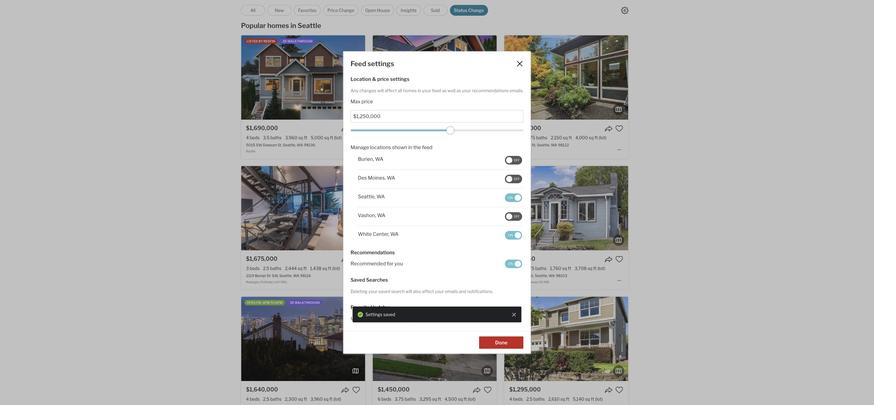 Task type: vqa. For each thing, say whether or not it's contained in the screenshot.
"buy"
no



Task type: locate. For each thing, give the bounding box(es) containing it.
emails
[[445, 289, 458, 294]]

1 vertical spatial saved
[[384, 312, 396, 317]]

windermere down 2537
[[378, 280, 396, 284]]

2 photo of 9017 4th ave s, seattle, wa 98108 image from the left
[[373, 35, 497, 120]]

wa down 2,444 sq ft
[[293, 274, 300, 278]]

windermere for 2537
[[378, 280, 396, 284]]

affect right also
[[423, 289, 435, 294]]

$1,675,000
[[246, 256, 278, 262]]

0 horizontal spatial will
[[378, 88, 384, 93]]

dr inside 2537 shoreland dr s, seattle, wa 98144 windermere r e mount baker
[[406, 274, 410, 278]]

3 photo of 5015 sw dawson st, seattle, wa 98136 image from the left
[[365, 35, 489, 120]]

baths right 3.75
[[405, 397, 416, 402]]

edit
[[402, 316, 410, 322]]

0 vertical spatial s,
[[402, 143, 405, 147]]

sq right 4,000
[[589, 135, 594, 140]]

1 photo of 514 n 86th st, seattle, wa 98103 image from the left
[[381, 166, 505, 250]]

(lot) for $1,690,000
[[335, 135, 342, 140]]

favorite button image for $714,950
[[616, 255, 624, 263]]

also
[[413, 289, 422, 294]]

ft for 1,438 sq ft (lot)
[[328, 266, 332, 271]]

beds right 3
[[250, 266, 260, 271]]

0 vertical spatial manage
[[351, 145, 369, 150]]

2 change from the left
[[469, 8, 484, 13]]

1 horizontal spatial dr
[[406, 274, 410, 278]]

sq for 3,295 sq ft
[[433, 397, 437, 402]]

1 vertical spatial windermere
[[378, 280, 396, 284]]

dr
[[267, 274, 271, 278], [406, 274, 410, 278]]

white center, wa
[[358, 231, 399, 237]]

walkthrough for $1,640,000
[[295, 301, 320, 305]]

homes down new
[[268, 22, 289, 30]]

wa right center,
[[391, 231, 399, 237]]

ft for 2,610 sq ft
[[567, 397, 570, 402]]

2.5 up shoreland
[[395, 266, 401, 271]]

rlty
[[282, 280, 288, 284]]

ft for 7,650 sq ft (lot)
[[462, 135, 466, 140]]

beds right 2
[[513, 266, 523, 271]]

hs
[[539, 280, 544, 284]]

manage for manage your favorites or edit your group settings.
[[351, 316, 367, 322]]

1 vertical spatial will
[[406, 289, 412, 294]]

dr for sw,
[[267, 274, 271, 278]]

st, right dawson
[[278, 143, 282, 147]]

2.5 baths up shoreland
[[395, 266, 414, 271]]

5,000
[[311, 135, 324, 140]]

saved left or
[[384, 312, 396, 317]]

2 beds
[[510, 266, 523, 271]]

Max price input text field
[[354, 113, 521, 119]]

baths for $714,950
[[536, 266, 547, 271]]

by
[[259, 39, 263, 43]]

favorite button image for $1,675,000
[[352, 255, 360, 263]]

wa inside 2119 bonair dr sw, seattle, wa 98116 realogics sotheby's int'l rlty
[[293, 274, 300, 278]]

1 vertical spatial e
[[400, 280, 402, 284]]

1 horizontal spatial as
[[457, 88, 462, 93]]

2.5 baths for $1,640,000
[[263, 397, 282, 402]]

st, right olive
[[532, 143, 537, 147]]

4 down $1,640,000
[[246, 397, 249, 402]]

change for status change
[[469, 8, 484, 13]]

0 vertical spatial will
[[378, 88, 384, 93]]

dr inside 2119 bonair dr sw, seattle, wa 98116 realogics sotheby's int'l rlty
[[267, 274, 271, 278]]

(lot) for $1,640,000
[[334, 397, 342, 402]]

sq right 7,650
[[457, 135, 461, 140]]

5,140
[[573, 397, 585, 402]]

updates
[[371, 305, 391, 310]]

saved inside 'section'
[[384, 312, 396, 317]]

4 down $1,295,000
[[510, 397, 513, 402]]

settings
[[368, 60, 395, 68], [390, 76, 410, 82]]

seattle, inside 2537 shoreland dr s, seattle, wa 98144 windermere r e mount baker
[[415, 274, 428, 278]]

0 horizontal spatial homes
[[268, 22, 289, 30]]

6 beds
[[378, 397, 392, 402]]

ft for 1,760 sq ft
[[568, 266, 572, 271]]

as
[[443, 88, 447, 93], [457, 88, 462, 93]]

will
[[378, 88, 384, 93], [406, 289, 412, 294]]

search
[[392, 289, 405, 294]]

s, inside 2537 shoreland dr s, seattle, wa 98144 windermere r e mount baker
[[411, 274, 414, 278]]

2,300
[[285, 397, 297, 402]]

s, right ave
[[402, 143, 405, 147]]

0 horizontal spatial s,
[[402, 143, 405, 147]]

photo of 2822 e olive st, seattle, wa 98122 image
[[381, 35, 505, 120], [505, 35, 629, 120], [629, 35, 753, 120]]

1 change from the left
[[339, 8, 355, 13]]

seattle, inside 9017 4th ave s, seattle, wa 98108 windermere real estate co.
[[406, 143, 419, 147]]

settings up "location & price settings"
[[368, 60, 395, 68]]

windermere inside 9017 4th ave s, seattle, wa 98108 windermere real estate co.
[[378, 150, 396, 153]]

2 photo of 2822 e olive st, seattle, wa 98122 image from the left
[[505, 35, 629, 120]]

favorite button checkbox for $1,550,000
[[616, 125, 624, 133]]

baths
[[271, 135, 282, 140], [537, 135, 548, 140], [270, 266, 282, 271], [402, 266, 414, 271], [536, 266, 547, 271], [270, 397, 282, 402], [405, 397, 416, 402], [534, 397, 545, 402]]

2.5 down $1,295,000
[[527, 397, 533, 402]]

as left the 'well'
[[443, 88, 447, 93]]

recommended for you
[[351, 261, 403, 267]]

3 photo of 2537 shoreland dr s, seattle, wa 98144 image from the left
[[497, 166, 621, 250]]

514 n 86th st, seattle, wa 98103 berkshire hathaway hs nw
[[510, 274, 568, 284]]

redfin
[[246, 150, 256, 153]]

change
[[339, 8, 355, 13], [469, 8, 484, 13]]

windermere
[[378, 150, 396, 153], [378, 280, 396, 284]]

&
[[373, 76, 377, 82]]

1 horizontal spatial 3,960
[[311, 397, 323, 402]]

price down changes
[[362, 99, 373, 105]]

favorite button image for $1,690,000
[[352, 125, 360, 133]]

dr up mount on the left of the page
[[406, 274, 410, 278]]

baths up 514 n 86th st, seattle, wa 98103 berkshire hathaway hs nw
[[536, 266, 547, 271]]

ft for 4,000 sq ft (lot)
[[595, 135, 598, 140]]

your right the 'well'
[[462, 88, 471, 93]]

change right price
[[339, 8, 355, 13]]

st, inside 5015 sw dawson st, seattle, wa 98136 redfin
[[278, 143, 282, 147]]

1 vertical spatial 3,960
[[311, 397, 323, 402]]

favorite button checkbox for $1,295,000
[[616, 386, 624, 394]]

sq right 4,500 at right
[[458, 397, 463, 402]]

e inside 2537 shoreland dr s, seattle, wa 98144 windermere r e mount baker
[[400, 280, 402, 284]]

2.5 baths down $1,640,000
[[263, 397, 282, 402]]

4 for $1,690,000
[[246, 135, 249, 140]]

3,960 for 3,960 sq ft
[[285, 135, 298, 140]]

0 horizontal spatial as
[[443, 88, 447, 93]]

sq for 7,650 sq ft (lot)
[[457, 135, 461, 140]]

seattle, for 2537 shoreland dr s, seattle, wa 98144 windermere r e mount baker
[[415, 274, 428, 278]]

0 horizontal spatial in
[[291, 22, 297, 30]]

windermere inside 2537 shoreland dr s, seattle, wa 98144 windermere r e mount baker
[[378, 280, 396, 284]]

0 vertical spatial windermere
[[378, 150, 396, 153]]

walkthrough
[[288, 39, 313, 43], [295, 301, 320, 305], [384, 301, 409, 305]]

3d walkthrough down search
[[379, 301, 409, 305]]

0 vertical spatial homes
[[268, 22, 289, 30]]

1 vertical spatial s,
[[411, 274, 414, 278]]

baths left 2,300
[[270, 397, 282, 402]]

will left also
[[406, 289, 412, 294]]

favorite button image for $1,640,000
[[352, 386, 360, 394]]

4,500
[[445, 397, 457, 402]]

listed by redfin
[[247, 39, 275, 43]]

4
[[246, 135, 249, 140], [246, 397, 249, 402], [510, 397, 513, 402]]

favorite button checkbox
[[352, 125, 360, 133], [484, 125, 492, 133], [616, 125, 624, 133], [616, 386, 624, 394]]

fri,
[[256, 301, 262, 305]]

3d walkthrough right 6pm
[[290, 301, 320, 305]]

ft for 5,000 sq ft (lot)
[[330, 135, 334, 140]]

your right edit at the bottom left
[[411, 316, 420, 322]]

sq
[[299, 135, 303, 140], [325, 135, 329, 140], [457, 135, 461, 140], [563, 135, 568, 140], [589, 135, 594, 140], [298, 266, 303, 271], [323, 266, 327, 271], [563, 266, 568, 271], [588, 266, 593, 271], [298, 397, 303, 402], [324, 397, 329, 402], [433, 397, 437, 402], [458, 397, 463, 402], [561, 397, 566, 402], [586, 397, 591, 402]]

seattle
[[298, 22, 322, 30]]

2.5 baths down $1,295,000
[[527, 397, 545, 402]]

(lot) for $1,675,000
[[333, 266, 340, 271]]

option group
[[241, 5, 488, 16]]

photo of 2119 bonair dr sw, seattle, wa 98116 image
[[117, 166, 241, 250], [241, 166, 365, 250], [365, 166, 489, 250]]

favorite button checkbox
[[352, 255, 360, 263], [616, 255, 624, 263], [352, 386, 360, 394], [484, 386, 492, 394]]

seattle, inside 514 n 86th st, seattle, wa 98103 berkshire hathaway hs nw
[[535, 274, 549, 278]]

4 for $1,295,000
[[510, 397, 513, 402]]

sq right 5,000 at the top of page
[[325, 135, 329, 140]]

wa down 2,150 at the top right of page
[[552, 143, 558, 147]]

seattle, up vashon, in the bottom of the page
[[358, 194, 376, 200]]

86th
[[521, 274, 529, 278]]

4 beds for $1,640,000
[[246, 397, 260, 402]]

sq for 2,610 sq ft
[[561, 397, 566, 402]]

baths for $1,550,000
[[537, 135, 548, 140]]

2 photo of 918 n 91st st, seattle, wa 98103 image from the left
[[505, 297, 629, 381]]

photo of 918 n 91st st, seattle, wa 98103 image
[[381, 297, 505, 381], [505, 297, 629, 381], [629, 297, 753, 381]]

Price Change radio
[[324, 5, 359, 16]]

0 vertical spatial 3,960
[[285, 135, 298, 140]]

favorite button image for $699,000
[[484, 125, 492, 133]]

ft for 3,960 sq ft (lot)
[[330, 397, 333, 402]]

dr left sw,
[[267, 274, 271, 278]]

Sold radio
[[424, 5, 448, 16]]

0 horizontal spatial change
[[339, 8, 355, 13]]

514
[[510, 274, 516, 278]]

st, up hathaway
[[530, 274, 535, 278]]

sq right 2,300
[[298, 397, 303, 402]]

photo of 1221 bigelow ave n, seattle, wa 98109 image
[[117, 297, 241, 381], [241, 297, 365, 381], [365, 297, 489, 381]]

seattle, up hs
[[535, 274, 549, 278]]

3 photo of 2119 bonair dr sw, seattle, wa 98116 image from the left
[[365, 166, 489, 250]]

feed
[[432, 88, 442, 93], [422, 145, 433, 150]]

0 horizontal spatial e
[[400, 280, 402, 284]]

feed right "the"
[[422, 145, 433, 150]]

price right &
[[378, 76, 389, 82]]

1 horizontal spatial change
[[469, 8, 484, 13]]

wa down 'moines,'
[[377, 194, 385, 200]]

98103
[[556, 274, 568, 278]]

4 beds up "5015"
[[246, 135, 260, 140]]

1 horizontal spatial affect
[[423, 289, 435, 294]]

in left co.
[[409, 145, 413, 150]]

walkthrough down search
[[384, 301, 409, 305]]

seattle, up the baker
[[415, 274, 428, 278]]

sw,
[[272, 274, 279, 278]]

0 horizontal spatial 3,960
[[285, 135, 298, 140]]

0 vertical spatial price
[[378, 76, 389, 82]]

walkthrough down 98116
[[295, 301, 320, 305]]

photo of 2537 shoreland dr s, seattle, wa 98144 image
[[249, 166, 373, 250], [373, 166, 497, 250], [497, 166, 621, 250]]

3d walkthrough down seattle
[[283, 39, 313, 43]]

beds down $1,640,000
[[250, 397, 260, 402]]

1 manage from the top
[[351, 145, 369, 150]]

notifications.
[[468, 289, 494, 294]]

seattle, down 3,960 sq ft
[[283, 143, 296, 147]]

favorite
[[351, 305, 370, 310]]

Insights radio
[[397, 5, 421, 16]]

e right r at the left bottom
[[400, 280, 402, 284]]

e left olive
[[520, 143, 522, 147]]

st, inside 514 n 86th st, seattle, wa 98103 berkshire hathaway hs nw
[[530, 274, 535, 278]]

baths left '2,610'
[[534, 397, 545, 402]]

s, inside 9017 4th ave s, seattle, wa 98108 windermere real estate co.
[[402, 143, 405, 147]]

wa right 'moines,'
[[387, 175, 396, 181]]

settings up the all
[[390, 76, 410, 82]]

s, for dr
[[411, 274, 414, 278]]

wa left '98108'
[[420, 143, 426, 147]]

seattle, for 2119 bonair dr sw, seattle, wa 98116 realogics sotheby's int'l rlty
[[279, 274, 293, 278]]

seattle, wa
[[358, 194, 385, 200]]

walkthrough for $1,690,000
[[288, 39, 313, 43]]

3 photo of 918 n 91st st, seattle, wa 98103 image from the left
[[629, 297, 753, 381]]

sq for 1,760 sq ft
[[563, 266, 568, 271]]

realogics
[[246, 280, 260, 284]]

2.5 baths
[[263, 266, 282, 271], [395, 266, 414, 271], [263, 397, 282, 402], [527, 397, 545, 402]]

change inside radio
[[469, 8, 484, 13]]

1 photo of 2822 e olive st, seattle, wa 98122 image from the left
[[381, 35, 505, 120]]

2.5 baths up sw,
[[263, 266, 282, 271]]

any changes will affect all homes in your feed as well as your recommendations emails.
[[351, 88, 524, 93]]

2 manage from the top
[[351, 316, 367, 322]]

sq right 5,140
[[586, 397, 591, 402]]

3d up updates
[[379, 301, 383, 305]]

favorite updates
[[351, 305, 391, 310]]

98122
[[559, 143, 570, 147]]

all
[[251, 8, 256, 13]]

olive
[[523, 143, 531, 147]]

settings
[[366, 312, 383, 317]]

sq for 2,444 sq ft
[[298, 266, 303, 271]]

1 vertical spatial price
[[362, 99, 373, 105]]

2 vertical spatial in
[[409, 145, 413, 150]]

location
[[351, 76, 372, 82]]

homes
[[268, 22, 289, 30], [403, 88, 417, 93]]

1 vertical spatial manage
[[351, 316, 367, 322]]

1 horizontal spatial e
[[520, 143, 522, 147]]

ft for 3,708 sq ft (lot)
[[594, 266, 597, 271]]

1 horizontal spatial homes
[[403, 88, 417, 93]]

popular homes in seattle
[[241, 22, 322, 30]]

3
[[246, 266, 249, 271]]

baths up 2822 e olive st, seattle, wa 98122
[[537, 135, 548, 140]]

max price
[[351, 99, 373, 105]]

s, for ave
[[402, 143, 405, 147]]

sq for 3,960 sq ft (lot)
[[324, 397, 329, 402]]

1 photo of 5015 sw dawson st, seattle, wa 98136 image from the left
[[117, 35, 241, 120]]

sq right 3,708
[[588, 266, 593, 271]]

sq up 98103
[[563, 266, 568, 271]]

2,150 sq ft
[[551, 135, 573, 140]]

0 vertical spatial saved
[[379, 289, 391, 294]]

3d
[[283, 39, 287, 43], [290, 301, 294, 305], [379, 301, 383, 305]]

saved
[[379, 289, 391, 294], [384, 312, 396, 317]]

0 horizontal spatial dr
[[267, 274, 271, 278]]

seattle, inside 5015 sw dawson st, seattle, wa 98136 redfin
[[283, 143, 296, 147]]

(lot) for $1,450,000
[[468, 397, 476, 402]]

seattle, up rlty
[[279, 274, 293, 278]]

manage
[[351, 145, 369, 150], [351, 316, 367, 322]]

photo of 2314 e lynn st, seattle, wa 98112 image
[[249, 297, 373, 381], [373, 297, 497, 381], [497, 297, 621, 381]]

wa down locations
[[376, 156, 384, 162]]

change right status
[[469, 8, 484, 13]]

4 beds for $1,295,000
[[510, 397, 523, 402]]

2.5 baths for $1,675,000
[[263, 266, 282, 271]]

favorite button checkbox for $1,675,000
[[352, 255, 360, 263]]

seattle, down 2.75 baths
[[538, 143, 551, 147]]

3d right redfin
[[283, 39, 287, 43]]

favorite button image for $1,450,000
[[484, 386, 492, 394]]

open
[[366, 8, 376, 13]]

3,960 right 2,300 sq ft
[[311, 397, 323, 402]]

$1,295,000
[[510, 386, 541, 393]]

2 windermere from the top
[[378, 280, 396, 284]]

favorites
[[378, 316, 396, 322]]

1 windermere from the top
[[378, 150, 396, 153]]

beds right 5
[[382, 266, 392, 271]]

All radio
[[241, 5, 265, 16]]

1 horizontal spatial 3d
[[290, 301, 294, 305]]

4 up "5015"
[[246, 135, 249, 140]]

seattle, up co.
[[406, 143, 419, 147]]

sq right '2,610'
[[561, 397, 566, 402]]

4 beds down $1,640,000
[[246, 397, 260, 402]]

4 beds down $1,295,000
[[510, 397, 523, 402]]

2.5 down $1,640,000
[[263, 397, 270, 402]]

ft
[[304, 135, 308, 140], [330, 135, 334, 140], [462, 135, 466, 140], [569, 135, 573, 140], [595, 135, 598, 140], [304, 266, 307, 271], [328, 266, 332, 271], [568, 266, 572, 271], [594, 266, 597, 271], [304, 397, 307, 402], [330, 397, 333, 402], [438, 397, 442, 402], [464, 397, 467, 402], [567, 397, 570, 402], [592, 397, 595, 402]]

wa up nw
[[549, 274, 555, 278]]

sq for 5,000 sq ft (lot)
[[325, 135, 329, 140]]

will down "location & price settings"
[[378, 88, 384, 93]]

favorite button image
[[616, 125, 624, 133], [352, 255, 360, 263], [352, 386, 360, 394], [484, 386, 492, 394]]

saved searches
[[351, 277, 388, 283]]

4pm
[[263, 301, 270, 305]]

baths for $1,675,000
[[270, 266, 282, 271]]

3 photo of 2822 e olive st, seattle, wa 98122 image from the left
[[629, 35, 753, 120]]

burien,
[[358, 156, 374, 162]]

3.75 baths
[[395, 397, 416, 402]]

1 photo of 2314 e lynn st, seattle, wa 98112 image from the left
[[249, 297, 373, 381]]

feed left the 'well'
[[432, 88, 442, 93]]

2,444 sq ft
[[285, 266, 307, 271]]

(lot) for $1,295,000
[[596, 397, 603, 402]]

affect left the all
[[385, 88, 397, 93]]

seattle, for 9017 4th ave s, seattle, wa 98108 windermere real estate co.
[[406, 143, 419, 147]]

favorite button checkbox for $714,950
[[616, 255, 624, 263]]

change inside option
[[339, 8, 355, 13]]

beds right 6
[[382, 397, 392, 402]]

st, for $714,950
[[530, 274, 535, 278]]

0 horizontal spatial 3d
[[283, 39, 287, 43]]

Open House radio
[[361, 5, 394, 16]]

status
[[454, 8, 468, 13]]

s,
[[402, 143, 405, 147], [411, 274, 414, 278]]

4 beds for $1,690,000
[[246, 135, 260, 140]]

photo of 9017 4th ave s, seattle, wa 98108 image
[[249, 35, 373, 120], [373, 35, 497, 120], [497, 35, 621, 120]]

sq up 98122 at the top right
[[563, 135, 568, 140]]

sq for 3,708 sq ft (lot)
[[588, 266, 593, 271]]

ft for 4,500 sq ft (lot)
[[464, 397, 467, 402]]

0 vertical spatial in
[[291, 22, 297, 30]]

sq right "1,438"
[[323, 266, 327, 271]]

des moines, wa
[[358, 175, 396, 181]]

baths up 2537 shoreland dr s, seattle, wa 98144 windermere r e mount baker
[[402, 266, 414, 271]]

favorite button image
[[352, 125, 360, 133], [484, 125, 492, 133], [616, 255, 624, 263], [616, 386, 624, 394]]

manage down favorite
[[351, 316, 367, 322]]

photo of 5015 sw dawson st, seattle, wa 98136 image
[[117, 35, 241, 120], [241, 35, 365, 120], [365, 35, 489, 120]]

favorite button checkbox for $1,690,000
[[352, 125, 360, 133]]

2.75
[[527, 135, 536, 140]]

1 vertical spatial in
[[418, 88, 422, 93]]

photo of 514 n 86th st, seattle, wa 98103 image
[[381, 166, 505, 250], [505, 166, 629, 250], [629, 166, 753, 250]]

2 dr from the left
[[406, 274, 410, 278]]

3 photo of 1221 bigelow ave n, seattle, wa 98109 image from the left
[[365, 297, 489, 381]]

wa inside 2537 shoreland dr s, seattle, wa 98144 windermere r e mount baker
[[429, 274, 435, 278]]

2.5 up bonair
[[263, 266, 270, 271]]

seattle,
[[283, 143, 296, 147], [406, 143, 419, 147], [538, 143, 551, 147], [358, 194, 376, 200], [279, 274, 293, 278], [415, 274, 428, 278], [535, 274, 549, 278]]

saved down "searches"
[[379, 289, 391, 294]]

New radio
[[268, 5, 292, 16]]

0 vertical spatial affect
[[385, 88, 397, 93]]

2 photo of 514 n 86th st, seattle, wa 98103 image from the left
[[505, 166, 629, 250]]

dr for s,
[[406, 274, 410, 278]]

baths for $1,450,000
[[405, 397, 416, 402]]

98116
[[300, 274, 311, 278]]

1 horizontal spatial s,
[[411, 274, 414, 278]]

sq right 2,300 sq ft
[[324, 397, 329, 402]]

homes right the all
[[403, 88, 417, 93]]

you
[[395, 261, 403, 267]]

to
[[271, 301, 275, 305]]

baths up dawson
[[271, 135, 282, 140]]

wa left 98144
[[429, 274, 435, 278]]

(lot) for $714,950
[[598, 266, 606, 271]]

1 dr from the left
[[267, 274, 271, 278]]

7,650
[[443, 135, 456, 140]]

seattle, inside 2119 bonair dr sw, seattle, wa 98116 realogics sotheby's int'l rlty
[[279, 274, 293, 278]]

s, up the baker
[[411, 274, 414, 278]]

windermere down 4th
[[378, 150, 396, 153]]

n
[[517, 274, 520, 278]]

in right the all
[[418, 88, 422, 93]]

sq right 3,295
[[433, 397, 437, 402]]

r
[[397, 280, 399, 284]]

1 horizontal spatial price
[[378, 76, 389, 82]]



Task type: describe. For each thing, give the bounding box(es) containing it.
settings saved section
[[353, 307, 522, 323]]

deleting your saved search will also affect your emails and notifications.
[[351, 289, 494, 294]]

sq for 5,140 sq ft (lot)
[[586, 397, 591, 402]]

1 as from the left
[[443, 88, 447, 93]]

sq for 4,500 sq ft (lot)
[[458, 397, 463, 402]]

2 photo of 2537 shoreland dr s, seattle, wa 98144 image from the left
[[373, 166, 497, 250]]

saved
[[351, 277, 365, 283]]

2822 e olive st, seattle, wa 98122
[[510, 143, 570, 147]]

1 horizontal spatial in
[[409, 145, 413, 150]]

manage for manage locations shown in the feed
[[351, 145, 369, 150]]

2,150
[[551, 135, 563, 140]]

3 photo of 514 n 86th st, seattle, wa 98103 image from the left
[[629, 166, 753, 250]]

5,140 sq ft (lot)
[[573, 397, 603, 402]]

9017
[[378, 143, 387, 147]]

your left the 'well'
[[423, 88, 432, 93]]

beds for $1,640,000
[[250, 397, 260, 402]]

1 vertical spatial homes
[[403, 88, 417, 93]]

sq for 2,150 sq ft
[[563, 135, 568, 140]]

3 photo of 2314 e lynn st, seattle, wa 98112 image from the left
[[497, 297, 621, 381]]

house
[[377, 8, 390, 13]]

4 for $1,640,000
[[246, 397, 249, 402]]

sq for 4,000 sq ft (lot)
[[589, 135, 594, 140]]

Favorites radio
[[294, 5, 321, 16]]

baths for $1,295,000
[[534, 397, 545, 402]]

ft for 3,960 sq ft
[[304, 135, 308, 140]]

or
[[397, 316, 401, 322]]

bonair
[[255, 274, 266, 278]]

baths for $1,640,000
[[270, 397, 282, 402]]

nw
[[544, 280, 550, 284]]

st, for $1,690,000
[[278, 143, 282, 147]]

2 horizontal spatial in
[[418, 88, 422, 93]]

vashon, wa
[[358, 213, 386, 218]]

2
[[510, 266, 512, 271]]

real
[[397, 150, 403, 153]]

listed
[[247, 39, 258, 43]]

0 horizontal spatial price
[[362, 99, 373, 105]]

and
[[459, 289, 467, 294]]

your down saved searches
[[369, 289, 378, 294]]

2822
[[510, 143, 519, 147]]

hathaway
[[524, 280, 539, 284]]

$699,000
[[378, 125, 406, 131]]

1 photo of 2119 bonair dr sw, seattle, wa 98116 image from the left
[[117, 166, 241, 250]]

1 photo of 1221 bigelow ave n, seattle, wa 98109 image from the left
[[117, 297, 241, 381]]

open house
[[366, 8, 390, 13]]

1 photo of 9017 4th ave s, seattle, wa 98108 image from the left
[[249, 35, 373, 120]]

1 photo of 918 n 91st st, seattle, wa 98103 image from the left
[[381, 297, 505, 381]]

feed
[[351, 60, 367, 68]]

mount
[[402, 280, 412, 284]]

ft for 2,444 sq ft
[[304, 266, 307, 271]]

beds for $1,675,000
[[250, 266, 260, 271]]

3 beds
[[246, 266, 260, 271]]

2.5 baths for $1,295,000
[[527, 397, 545, 402]]

2 photo of 5015 sw dawson st, seattle, wa 98136 image from the left
[[241, 35, 365, 120]]

4,500 sq ft (lot)
[[445, 397, 476, 402]]

seattle, for 5015 sw dawson st, seattle, wa 98136 redfin
[[283, 143, 296, 147]]

2,444
[[285, 266, 297, 271]]

shown
[[392, 145, 408, 150]]

recommendations
[[351, 250, 395, 256]]

shoreland
[[388, 274, 406, 278]]

2537 shoreland dr s, seattle, wa 98144 windermere r e mount baker
[[378, 274, 448, 284]]

settings saved
[[366, 312, 396, 317]]

your left emails
[[435, 289, 444, 294]]

favorite button checkbox for $699,000
[[484, 125, 492, 133]]

max
[[351, 99, 361, 105]]

group settings. link
[[420, 316, 451, 322]]

1 photo of 2537 shoreland dr s, seattle, wa 98144 image from the left
[[249, 166, 373, 250]]

ft for 2,150 sq ft
[[569, 135, 573, 140]]

popular
[[241, 22, 266, 30]]

wa inside 514 n 86th st, seattle, wa 98103 berkshire hathaway hs nw
[[549, 274, 555, 278]]

moines,
[[368, 175, 386, 181]]

baths for $1,690,000
[[271, 135, 282, 140]]

3,295
[[420, 397, 432, 402]]

ft for 3,295 sq ft
[[438, 397, 442, 402]]

9017 4th ave s, seattle, wa 98108 windermere real estate co.
[[378, 143, 438, 153]]

berkshire
[[510, 280, 524, 284]]

beds for $714,950
[[513, 266, 523, 271]]

3d for $1,690,000
[[283, 39, 287, 43]]

1 vertical spatial feed
[[422, 145, 433, 150]]

3d walkthrough for $1,690,000
[[283, 39, 313, 43]]

wa right vashon, in the bottom of the page
[[378, 213, 386, 218]]

price change
[[328, 8, 355, 13]]

5015 sw dawson st, seattle, wa 98136 redfin
[[246, 143, 316, 153]]

1.75
[[527, 266, 535, 271]]

change for price change
[[339, 8, 355, 13]]

ft for 2,300 sq ft
[[304, 397, 307, 402]]

your down favorite updates
[[368, 316, 377, 322]]

done
[[496, 340, 508, 346]]

(lot) for $699,000
[[466, 135, 474, 140]]

option group containing all
[[241, 5, 488, 16]]

beds for $1,295,000
[[514, 397, 523, 402]]

windermere for 9017
[[378, 150, 396, 153]]

3.75
[[395, 397, 404, 402]]

center,
[[373, 231, 390, 237]]

2 photo of 2314 e lynn st, seattle, wa 98112 image from the left
[[373, 297, 497, 381]]

2.75 baths
[[527, 135, 548, 140]]

favorite button checkbox for $1,450,000
[[484, 386, 492, 394]]

emails.
[[510, 88, 524, 93]]

favorite button checkbox for $1,640,000
[[352, 386, 360, 394]]

0 vertical spatial settings
[[368, 60, 395, 68]]

seattle, for 2822 e olive st, seattle, wa 98122
[[538, 143, 551, 147]]

1 vertical spatial settings
[[390, 76, 410, 82]]

vashon,
[[358, 213, 376, 218]]

0 horizontal spatial affect
[[385, 88, 397, 93]]

status change
[[454, 8, 484, 13]]

new
[[275, 8, 284, 13]]

5,000 sq ft (lot)
[[311, 135, 342, 140]]

sq for 1,438 sq ft (lot)
[[323, 266, 327, 271]]

wa inside 9017 4th ave s, seattle, wa 98108 windermere real estate co.
[[420, 143, 426, 147]]

3d walkthrough for $1,640,000
[[290, 301, 320, 305]]

0 vertical spatial feed
[[432, 88, 442, 93]]

6pm
[[276, 301, 283, 305]]

3,960 sq ft
[[285, 135, 308, 140]]

open fri, 4pm to 6pm
[[247, 301, 283, 305]]

well
[[448, 88, 456, 93]]

group
[[421, 316, 432, 322]]

ave
[[395, 143, 401, 147]]

locations
[[371, 145, 391, 150]]

deleting
[[351, 289, 368, 294]]

sq for 2,300 sq ft
[[298, 397, 303, 402]]

beds for $1,450,000
[[382, 397, 392, 402]]

favorite button image for $1,550,000
[[616, 125, 624, 133]]

2.5 for $1,295,000
[[527, 397, 533, 402]]

Max price slider range field
[[351, 126, 524, 134]]

2 photo of 1221 bigelow ave n, seattle, wa 98109 image from the left
[[241, 297, 365, 381]]

beds for $1,690,000
[[250, 135, 260, 140]]

des
[[358, 175, 367, 181]]

2119 bonair dr sw, seattle, wa 98116 realogics sotheby's int'l rlty
[[246, 274, 311, 284]]

(lot) for $1,550,000
[[599, 135, 607, 140]]

favorite button image for $1,295,000
[[616, 386, 624, 394]]

2 horizontal spatial 3d
[[379, 301, 383, 305]]

1 horizontal spatial will
[[406, 289, 412, 294]]

dawson
[[263, 143, 277, 147]]

2119
[[246, 274, 254, 278]]

Status Change radio
[[450, 5, 488, 16]]

1 vertical spatial affect
[[423, 289, 435, 294]]

2,610 sq ft
[[549, 397, 570, 402]]

$1,450,000
[[378, 386, 410, 393]]

sq for 3,960 sq ft
[[299, 135, 303, 140]]

$714,950
[[510, 256, 536, 262]]

6
[[378, 397, 381, 402]]

burien, wa
[[358, 156, 384, 162]]

3d for $1,640,000
[[290, 301, 294, 305]]

wa inside 5015 sw dawson st, seattle, wa 98136 redfin
[[297, 143, 303, 147]]

2 photo of 2119 bonair dr sw, seattle, wa 98116 image from the left
[[241, 166, 365, 250]]

1,760
[[551, 266, 562, 271]]

3,960 for 3,960 sq ft (lot)
[[311, 397, 323, 402]]

3,960 sq ft (lot)
[[311, 397, 342, 402]]

the
[[414, 145, 421, 150]]

98108
[[427, 143, 438, 147]]

2 as from the left
[[457, 88, 462, 93]]

seattle, for 514 n 86th st, seattle, wa 98103 berkshire hathaway hs nw
[[535, 274, 549, 278]]

2.5 for $1,640,000
[[263, 397, 270, 402]]

0 vertical spatial e
[[520, 143, 522, 147]]

ft for 5,140 sq ft (lot)
[[592, 397, 595, 402]]

2.5 for $1,675,000
[[263, 266, 270, 271]]

favorites
[[298, 8, 317, 13]]

3 photo of 9017 4th ave s, seattle, wa 98108 image from the left
[[497, 35, 621, 120]]

recommended
[[351, 261, 386, 267]]



